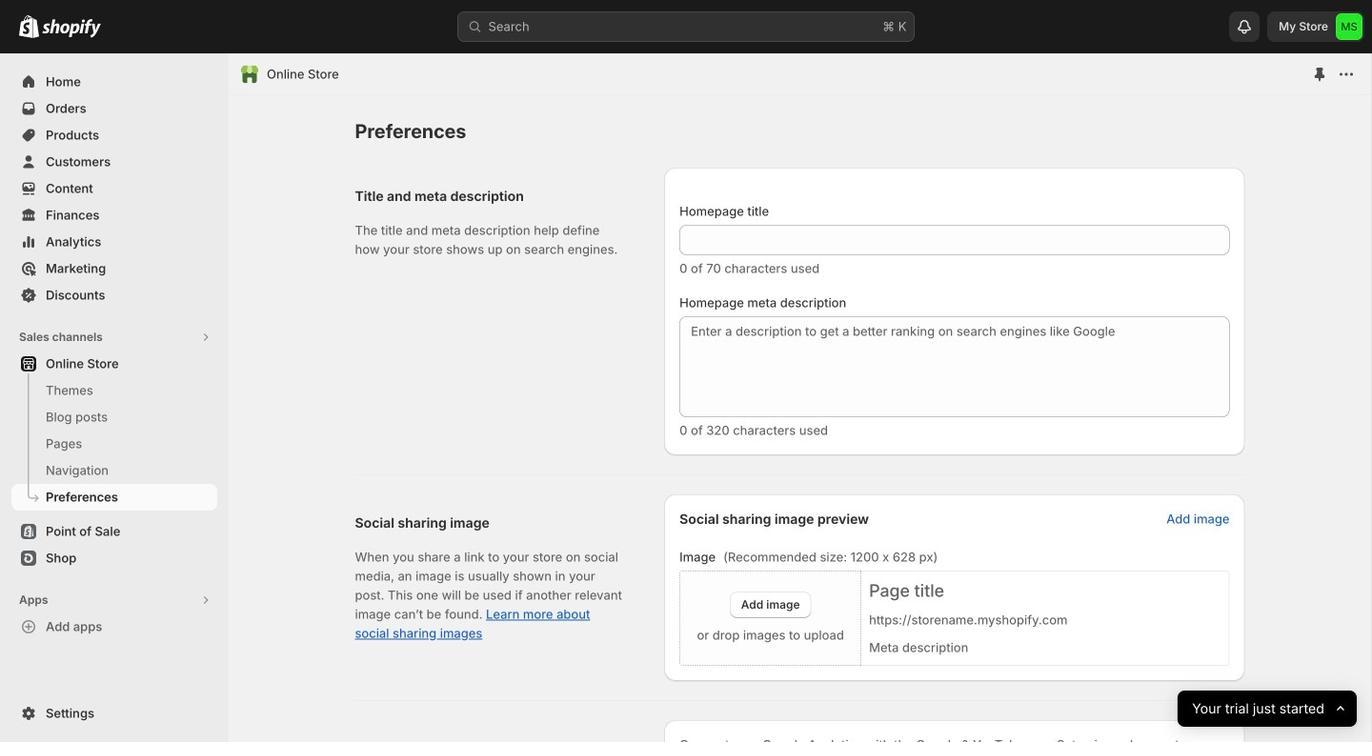 Task type: describe. For each thing, give the bounding box(es) containing it.
my store image
[[1336, 13, 1362, 40]]

1 horizontal spatial shopify image
[[42, 19, 101, 38]]

online store image
[[240, 65, 259, 84]]



Task type: locate. For each thing, give the bounding box(es) containing it.
shopify image
[[19, 15, 39, 38], [42, 19, 101, 38]]

0 horizontal spatial shopify image
[[19, 15, 39, 38]]



